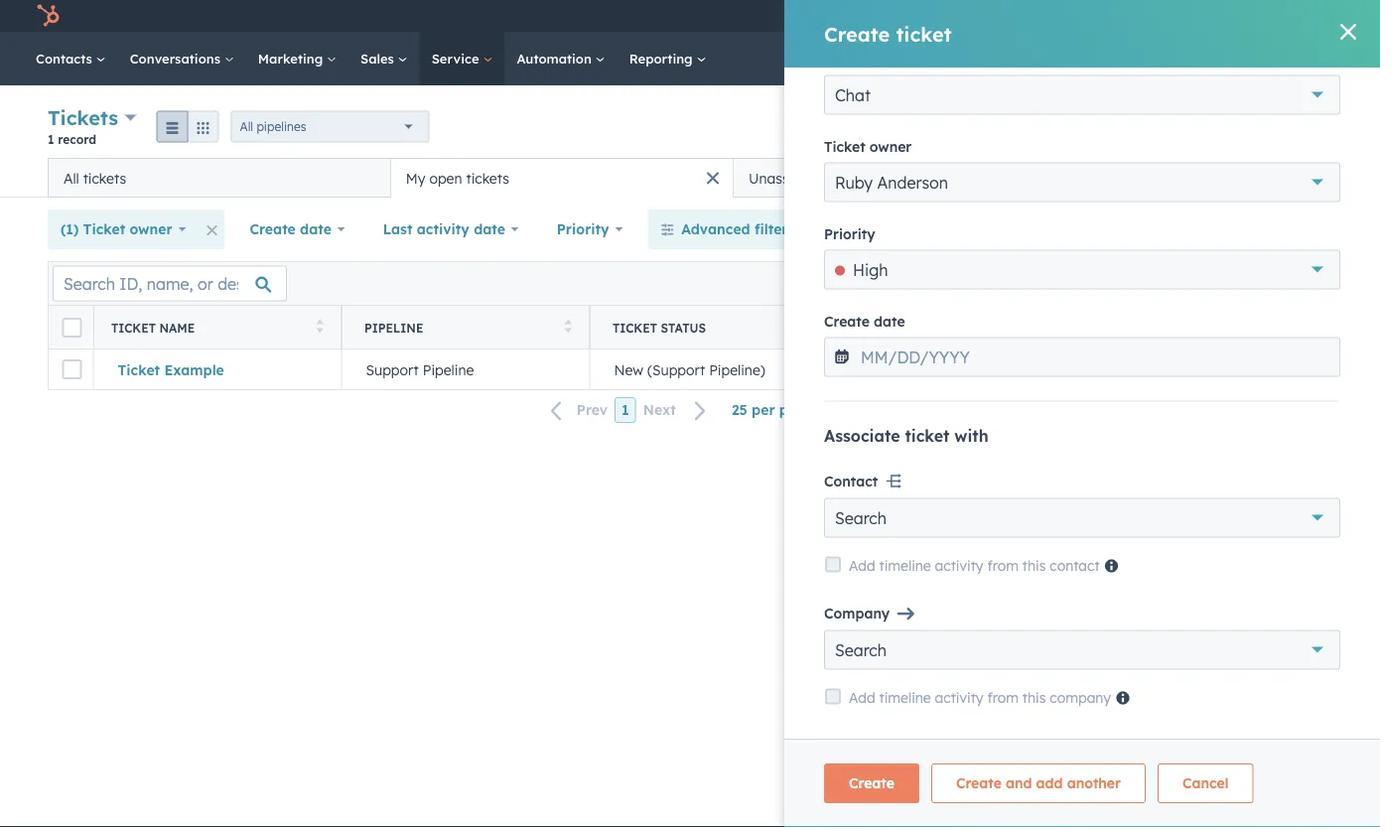 Task type: describe. For each thing, give the bounding box(es) containing it.
all tickets
[[64, 169, 126, 187]]

today at 11:36 am button
[[838, 350, 1086, 389]]

create date (cdt)
[[861, 320, 978, 335]]

press to sort. element for priority
[[1309, 319, 1317, 336]]

my
[[406, 169, 425, 187]]

marketplaces button
[[1081, 0, 1123, 32]]

(1) ticket owner button
[[48, 210, 199, 249]]

all views link
[[1246, 158, 1333, 198]]

help button
[[1123, 0, 1157, 32]]

self made
[[1266, 7, 1327, 24]]

new (support pipeline)
[[614, 361, 765, 378]]

record
[[58, 132, 96, 146]]

11:36
[[923, 361, 955, 378]]

ticket for ticket status
[[613, 320, 657, 335]]

made
[[1292, 7, 1327, 24]]

pipeline)
[[709, 361, 765, 378]]

sales link
[[349, 32, 420, 85]]

am
[[958, 361, 980, 378]]

marketplaces image
[[1093, 9, 1111, 27]]

create for create date
[[250, 220, 296, 238]]

all pipelines
[[240, 119, 306, 134]]

automation link
[[505, 32, 617, 85]]

menu containing self made
[[936, 0, 1356, 39]]

Search HubSpot search field
[[1101, 42, 1345, 75]]

descending sort. press to sort ascending. element
[[1061, 319, 1068, 336]]

(support
[[647, 361, 705, 378]]

prev
[[577, 401, 608, 419]]

unassigned
[[749, 169, 826, 187]]

unassigned tickets
[[749, 169, 873, 187]]

activity
[[417, 220, 470, 238]]

1 for 1 record
[[48, 132, 54, 146]]

name
[[159, 320, 195, 335]]

status
[[661, 320, 706, 335]]

1 for 1
[[622, 401, 629, 419]]

ruby anderson image
[[1244, 7, 1262, 25]]

service link
[[420, 32, 505, 85]]

export
[[1168, 276, 1205, 291]]

menu item inside menu
[[1198, 0, 1232, 32]]

pipeline inside button
[[423, 361, 474, 378]]

filters
[[755, 220, 795, 238]]

support pipeline button
[[342, 350, 590, 389]]

upgrade
[[970, 9, 1025, 26]]

-- button
[[1086, 350, 1335, 389]]

2 press to sort. image from the left
[[565, 319, 572, 333]]

last activity date
[[383, 220, 505, 238]]

all tickets button
[[48, 158, 391, 198]]

hubspot image
[[36, 4, 60, 28]]

self
[[1266, 7, 1289, 24]]

create for create date (cdt)
[[861, 320, 907, 335]]

calling icon image
[[1050, 10, 1068, 28]]

support
[[366, 361, 419, 378]]

(cdt)
[[945, 320, 978, 335]]

create date button
[[237, 210, 358, 249]]

support pipeline
[[366, 361, 474, 378]]

calling icon button
[[1042, 2, 1076, 31]]

all for all pipelines
[[240, 119, 253, 134]]

ticket example link
[[118, 361, 317, 378]]

2 - from the left
[[1116, 361, 1122, 378]]

create ticket button
[[1227, 112, 1333, 143]]

create ticket
[[1244, 120, 1316, 135]]

owner
[[130, 220, 172, 238]]

actions button
[[1043, 112, 1130, 143]]

2 tickets from the left
[[466, 169, 509, 187]]

search button
[[1325, 42, 1362, 75]]

1 button
[[615, 397, 636, 423]]

my open tickets
[[406, 169, 509, 187]]

tickets
[[48, 105, 118, 130]]

new
[[614, 361, 644, 378]]

service
[[432, 50, 483, 67]]

create for create ticket
[[1244, 120, 1281, 135]]

all for all tickets
[[64, 169, 79, 187]]

tickets for all tickets
[[83, 169, 126, 187]]

pipelines
[[257, 119, 306, 134]]

conversations link
[[118, 32, 246, 85]]

create date
[[250, 220, 332, 238]]

edit columns button
[[1230, 271, 1328, 296]]

today
[[862, 361, 902, 378]]

Search ID, name, or description search field
[[53, 266, 287, 301]]



Task type: vqa. For each thing, say whether or not it's contained in the screenshot.
contact
no



Task type: locate. For each thing, give the bounding box(es) containing it.
import
[[1158, 120, 1198, 135]]

ticket right "(1)"
[[83, 220, 125, 238]]

0 vertical spatial create
[[1244, 120, 1281, 135]]

example
[[164, 361, 224, 378]]

menu
[[936, 0, 1356, 39]]

upgrade image
[[948, 9, 966, 27]]

search image
[[1335, 50, 1352, 68]]

next button
[[636, 397, 719, 423]]

create inside button
[[1244, 120, 1281, 135]]

2 horizontal spatial create
[[1244, 120, 1281, 135]]

edit columns
[[1243, 276, 1315, 291]]

ticket up new
[[613, 320, 657, 335]]

press to sort. element
[[316, 319, 324, 336], [565, 319, 572, 336], [1309, 319, 1317, 336]]

columns
[[1268, 276, 1315, 291]]

last
[[383, 220, 413, 238]]

all down 1 record
[[64, 169, 79, 187]]

ticket example
[[118, 361, 224, 378]]

25 per page button
[[719, 390, 841, 430]]

priority down my open tickets button
[[557, 220, 609, 238]]

1 horizontal spatial tickets
[[466, 169, 509, 187]]

priority up --
[[1109, 320, 1170, 335]]

1 horizontal spatial create
[[861, 320, 907, 335]]

advanced filters (2)
[[682, 220, 817, 238]]

date inside popup button
[[300, 220, 332, 238]]

page
[[779, 401, 815, 419]]

next
[[643, 401, 676, 419]]

views
[[1281, 169, 1320, 186]]

edit
[[1243, 276, 1265, 291]]

tickets right open
[[466, 169, 509, 187]]

tickets banner
[[48, 103, 1333, 158]]

marketing link
[[246, 32, 349, 85]]

2 horizontal spatial press to sort. element
[[1309, 319, 1317, 336]]

ticket
[[83, 220, 125, 238], [111, 320, 156, 335], [613, 320, 657, 335], [118, 361, 160, 378]]

date left last
[[300, 220, 332, 238]]

all views
[[1259, 169, 1320, 186]]

tickets button
[[48, 103, 137, 132]]

ticket name
[[111, 320, 195, 335]]

open
[[429, 169, 462, 187]]

2 horizontal spatial date
[[911, 320, 942, 335]]

0 vertical spatial pipeline
[[364, 320, 423, 335]]

1 horizontal spatial date
[[474, 220, 505, 238]]

3 press to sort. element from the left
[[1309, 319, 1317, 336]]

date right activity
[[474, 220, 505, 238]]

1 - from the left
[[1111, 361, 1116, 378]]

all pipelines button
[[231, 111, 430, 142]]

clear
[[843, 220, 880, 238]]

pipeline up support
[[364, 320, 423, 335]]

1 press to sort. element from the left
[[316, 319, 324, 336]]

all left views
[[1259, 169, 1277, 186]]

at
[[906, 361, 919, 378]]

settings link
[[1157, 0, 1198, 32]]

reporting link
[[617, 32, 718, 85]]

hubspot link
[[24, 4, 74, 28]]

date inside popup button
[[474, 220, 505, 238]]

0 horizontal spatial create
[[250, 220, 296, 238]]

1 inside tickets banner
[[48, 132, 54, 146]]

(1) ticket owner
[[61, 220, 172, 238]]

priority inside popup button
[[557, 220, 609, 238]]

create inside popup button
[[250, 220, 296, 238]]

date for create date
[[300, 220, 332, 238]]

1 horizontal spatial 1
[[622, 401, 629, 419]]

help image
[[1131, 9, 1149, 27]]

unassigned tickets button
[[733, 158, 1076, 198]]

pipeline right support
[[423, 361, 474, 378]]

0 horizontal spatial date
[[300, 220, 332, 238]]

2 vertical spatial create
[[861, 320, 907, 335]]

advanced
[[682, 220, 750, 238]]

ticket left 'name'
[[111, 320, 156, 335]]

contacts link
[[24, 32, 118, 85]]

tickets for unassigned tickets
[[830, 169, 873, 187]]

create left ticket
[[1244, 120, 1281, 135]]

import button
[[1142, 112, 1215, 143]]

1 inside button
[[622, 401, 629, 419]]

tickets
[[83, 169, 126, 187], [466, 169, 509, 187], [830, 169, 873, 187]]

0 horizontal spatial 1
[[48, 132, 54, 146]]

marketing
[[258, 50, 327, 67]]

0 vertical spatial 1
[[48, 132, 54, 146]]

automation
[[517, 50, 596, 67]]

0 horizontal spatial tickets
[[83, 169, 126, 187]]

group
[[156, 111, 219, 142]]

1 record
[[48, 132, 96, 146]]

date for create date (cdt)
[[911, 320, 942, 335]]

my open tickets button
[[391, 158, 733, 198]]

ticket for ticket name
[[111, 320, 156, 335]]

ticket down ticket name
[[118, 361, 160, 378]]

ticket inside popup button
[[83, 220, 125, 238]]

press to sort. image
[[316, 319, 324, 333], [565, 319, 572, 333]]

actions
[[1059, 120, 1101, 135]]

1 press to sort. image from the left
[[316, 319, 324, 333]]

1 vertical spatial 1
[[622, 401, 629, 419]]

(1)
[[61, 220, 79, 238]]

clear all button
[[830, 210, 915, 249]]

all inside popup button
[[240, 119, 253, 134]]

all
[[240, 119, 253, 134], [1259, 169, 1277, 186], [64, 169, 79, 187], [884, 220, 902, 238]]

1 horizontal spatial priority
[[1109, 320, 1170, 335]]

(2)
[[799, 220, 817, 238]]

create up today
[[861, 320, 907, 335]]

press to sort. element for pipeline
[[565, 319, 572, 336]]

advanced filters (2) button
[[648, 210, 830, 249]]

3 tickets from the left
[[830, 169, 873, 187]]

per
[[752, 401, 775, 419]]

1 vertical spatial create
[[250, 220, 296, 238]]

ticket
[[1285, 120, 1316, 135]]

0 vertical spatial priority
[[557, 220, 609, 238]]

--
[[1111, 361, 1122, 378]]

2 press to sort. element from the left
[[565, 319, 572, 336]]

conversations
[[130, 50, 224, 67]]

export button
[[1155, 271, 1218, 296]]

1 horizontal spatial press to sort. element
[[565, 319, 572, 336]]

1 tickets from the left
[[83, 169, 126, 187]]

self made button
[[1232, 0, 1356, 32]]

ticket for ticket example
[[118, 361, 160, 378]]

sales
[[361, 50, 398, 67]]

0 horizontal spatial press to sort. image
[[316, 319, 324, 333]]

25
[[732, 401, 748, 419]]

prev button
[[539, 397, 615, 423]]

all left pipelines
[[240, 119, 253, 134]]

1 horizontal spatial press to sort. image
[[565, 319, 572, 333]]

1
[[48, 132, 54, 146], [622, 401, 629, 419]]

menu item
[[1198, 0, 1232, 32]]

date left (cdt)
[[911, 320, 942, 335]]

1 vertical spatial pipeline
[[423, 361, 474, 378]]

-
[[1111, 361, 1116, 378], [1116, 361, 1122, 378]]

pagination navigation
[[539, 397, 719, 423]]

clear all
[[843, 220, 902, 238]]

0 horizontal spatial priority
[[557, 220, 609, 238]]

reporting
[[629, 50, 697, 67]]

group inside tickets banner
[[156, 111, 219, 142]]

0 horizontal spatial press to sort. element
[[316, 319, 324, 336]]

2 horizontal spatial tickets
[[830, 169, 873, 187]]

all right clear
[[884, 220, 902, 238]]

1 vertical spatial priority
[[1109, 320, 1170, 335]]

new (support pipeline) button
[[590, 350, 838, 389]]

priority button
[[544, 210, 636, 249]]

tickets up clear
[[830, 169, 873, 187]]

date
[[300, 220, 332, 238], [474, 220, 505, 238], [911, 320, 942, 335]]

all for all views
[[1259, 169, 1277, 186]]

1 left "record"
[[48, 132, 54, 146]]

ticket status
[[613, 320, 706, 335]]

25 per page
[[732, 401, 815, 419]]

create
[[1244, 120, 1281, 135], [250, 220, 296, 238], [861, 320, 907, 335]]

tickets down "record"
[[83, 169, 126, 187]]

create down all tickets button at the left top of page
[[250, 220, 296, 238]]

1 right prev
[[622, 401, 629, 419]]

settings image
[[1168, 9, 1186, 27]]

contacts
[[36, 50, 96, 67]]



